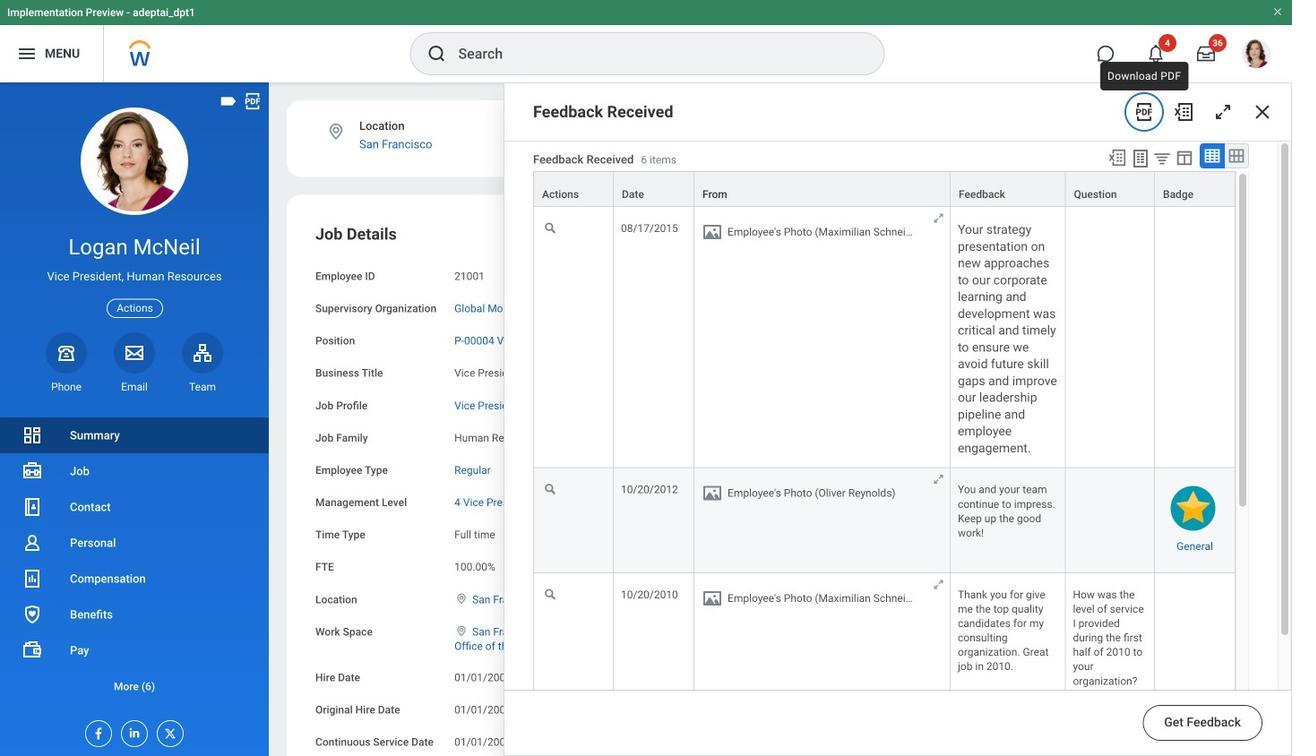 Task type: vqa. For each thing, say whether or not it's contained in the screenshot.
first Image from the bottom
yes



Task type: locate. For each thing, give the bounding box(es) containing it.
view printable version (pdf) image
[[243, 91, 263, 111]]

facebook image
[[86, 721, 106, 741]]

location image
[[454, 593, 469, 605], [454, 625, 469, 638]]

1 horizontal spatial grow image
[[1213, 101, 1234, 123]]

group
[[315, 224, 736, 756]]

0 horizontal spatial list
[[0, 418, 269, 704]]

column header
[[533, 171, 614, 208], [614, 171, 695, 208]]

1 row from the top
[[533, 171, 1236, 208]]

inbox large image
[[1197, 45, 1215, 63]]

1 vertical spatial location image
[[454, 625, 469, 638]]

close environment banner image
[[1273, 6, 1283, 17]]

1 vertical spatial grow image
[[932, 212, 945, 225]]

personal image
[[22, 532, 43, 554]]

1 employee's photo (maximilian schneider) image from the top
[[812, 438, 843, 470]]

image image
[[702, 221, 723, 243], [702, 483, 723, 504], [702, 588, 723, 609]]

0 vertical spatial location image
[[454, 593, 469, 605]]

toolbar
[[1100, 143, 1249, 171]]

2 vertical spatial image image
[[702, 588, 723, 609]]

banner
[[0, 0, 1292, 82]]

full time element
[[454, 525, 495, 541]]

contact image
[[22, 496, 43, 518]]

row
[[533, 171, 1236, 208], [533, 207, 1236, 468], [533, 468, 1236, 573], [533, 573, 1236, 700]]

4 row from the top
[[533, 573, 1236, 700]]

grow image
[[1213, 101, 1234, 123], [932, 212, 945, 225]]

0 vertical spatial grow image
[[1213, 101, 1234, 123]]

summary image
[[22, 425, 43, 446]]

0 vertical spatial image image
[[702, 221, 723, 243]]

1 column header from the left
[[533, 171, 614, 208]]

click to view/edit grid preferences image
[[1175, 148, 1195, 168]]

2 image image from the top
[[702, 483, 723, 504]]

3 image image from the top
[[702, 588, 723, 609]]

list
[[0, 418, 269, 704], [812, 438, 1232, 656]]

cell
[[695, 207, 951, 468], [1066, 207, 1155, 468], [1155, 207, 1236, 468], [1066, 468, 1155, 573], [1155, 573, 1236, 700]]

tooltip
[[1097, 58, 1192, 94]]

expand table image
[[1228, 147, 1246, 165]]

search image
[[426, 43, 448, 65]]

employee's photo (maximilian schneider) image
[[812, 438, 843, 470], [812, 563, 843, 594]]

notifications large image
[[1147, 45, 1165, 63]]

2 column header from the left
[[614, 171, 695, 208]]

pdf image
[[1134, 101, 1155, 123]]

mail image
[[124, 342, 145, 364]]

1 vertical spatial image image
[[702, 483, 723, 504]]

excel image
[[1173, 101, 1195, 123]]

location image
[[326, 122, 346, 142]]

0 vertical spatial employee's photo (maximilian schneider) image
[[812, 438, 843, 470]]

2 row from the top
[[533, 207, 1236, 468]]

dialog
[[504, 82, 1292, 756]]

job image
[[22, 461, 43, 482]]

x image
[[1252, 101, 1273, 123]]

email logan mcneil element
[[114, 380, 155, 394]]

0 horizontal spatial grow image
[[932, 212, 945, 225]]

1 vertical spatial employee's photo (maximilian schneider) image
[[812, 563, 843, 594]]



Task type: describe. For each thing, give the bounding box(es) containing it.
tag image
[[219, 91, 238, 111]]

compensation image
[[22, 568, 43, 590]]

export to worksheets image
[[1130, 148, 1152, 169]]

personal summary element
[[812, 160, 903, 177]]

x image
[[158, 721, 177, 741]]

export to excel image
[[1108, 148, 1127, 168]]

select to filter grid data image
[[1153, 149, 1172, 168]]

1 image image from the top
[[702, 221, 723, 243]]

3 row from the top
[[533, 468, 1236, 573]]

phone image
[[54, 342, 79, 364]]

benefits image
[[22, 604, 43, 626]]

linkedin image
[[122, 721, 142, 740]]

1 location image from the top
[[454, 593, 469, 605]]

2 location image from the top
[[454, 625, 469, 638]]

2 employee's photo (maximilian schneider) image from the top
[[812, 563, 843, 594]]

phone logan mcneil element
[[46, 380, 87, 394]]

badge image
[[1171, 486, 1216, 531]]

1 horizontal spatial list
[[812, 438, 1232, 656]]

team logan mcneil element
[[182, 380, 223, 394]]

pay image
[[22, 640, 43, 661]]

view team image
[[192, 342, 213, 364]]

navigation pane region
[[0, 82, 269, 756]]

profile logan mcneil element
[[1231, 34, 1282, 73]]

table image
[[1204, 147, 1222, 165]]



